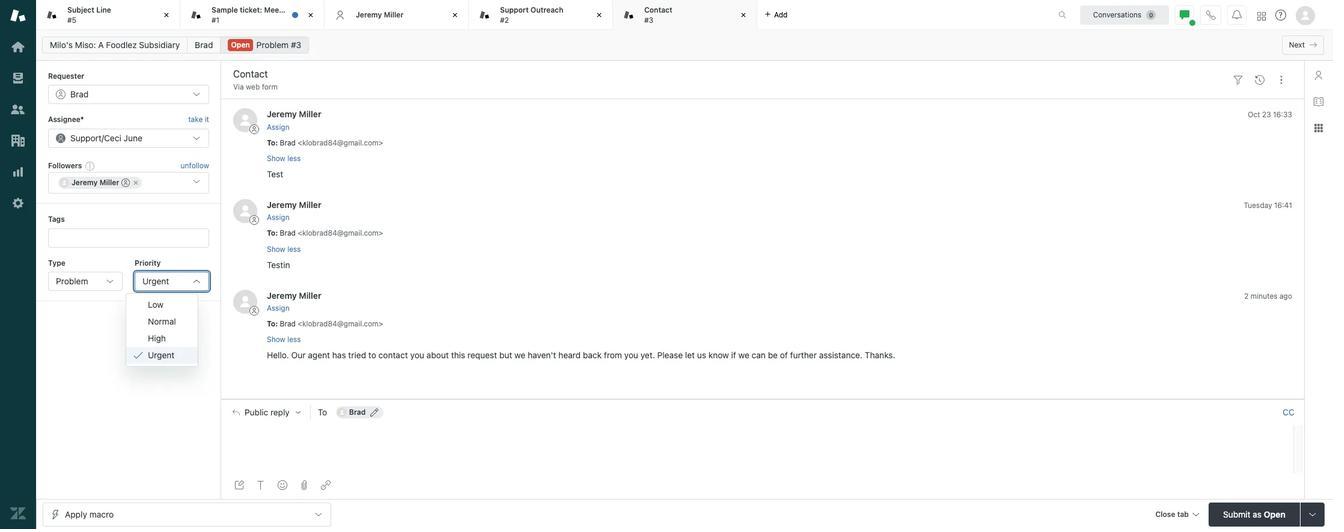 Task type: vqa. For each thing, say whether or not it's contained in the screenshot.
left RECENTLY SOLVED TICKETS
no



Task type: locate. For each thing, give the bounding box(es) containing it.
1 vertical spatial urgent
[[148, 350, 175, 360]]

support inside the assignee* element
[[70, 133, 102, 143]]

avatar image
[[233, 108, 257, 133], [233, 199, 257, 223], [233, 290, 257, 314]]

thanks.
[[865, 350, 896, 360]]

brad down 'requester'
[[70, 89, 89, 99]]

heard
[[559, 350, 581, 360]]

open right as
[[1264, 509, 1286, 519]]

4 tab from the left
[[613, 0, 758, 30]]

3 show less from the top
[[267, 335, 301, 344]]

contact
[[379, 350, 408, 360]]

show less button up test
[[267, 153, 301, 164]]

3 less from the top
[[288, 335, 301, 344]]

take it button
[[188, 114, 209, 126]]

reporting image
[[10, 164, 26, 180]]

tab
[[36, 0, 180, 30], [180, 0, 325, 30], [469, 0, 613, 30], [613, 0, 758, 30]]

1 less from the top
[[288, 154, 301, 163]]

tab
[[1178, 510, 1189, 519]]

show less button up hello.
[[267, 334, 301, 345]]

apply macro
[[65, 509, 114, 519]]

2 vertical spatial jeremy miller link
[[267, 290, 322, 300]]

next
[[1290, 40, 1305, 49]]

assign button
[[267, 122, 290, 133], [267, 212, 290, 223], [267, 303, 290, 314]]

format text image
[[256, 480, 266, 490]]

0 horizontal spatial we
[[515, 350, 526, 360]]

0 vertical spatial show
[[267, 154, 286, 163]]

1 vertical spatial support
[[70, 133, 102, 143]]

1 horizontal spatial we
[[739, 350, 750, 360]]

0 vertical spatial less
[[288, 154, 301, 163]]

1 avatar image from the top
[[233, 108, 257, 133]]

3 jeremy miller link from the top
[[267, 290, 322, 300]]

of
[[780, 350, 788, 360]]

0 vertical spatial show less button
[[267, 153, 301, 164]]

back
[[583, 350, 602, 360]]

jeremy miller link down test
[[267, 200, 322, 210]]

1 vertical spatial avatar image
[[233, 199, 257, 223]]

2 show from the top
[[267, 245, 286, 254]]

2 vertical spatial less
[[288, 335, 301, 344]]

2 jeremy miller link from the top
[[267, 200, 322, 210]]

organizations image
[[10, 133, 26, 149]]

1 horizontal spatial problem
[[257, 40, 289, 50]]

foodlez
[[106, 40, 137, 50]]

2 vertical spatial to : brad <klobrad84@gmail.com>
[[267, 319, 383, 328]]

2 jeremy miller assign from the top
[[267, 200, 322, 222]]

close image right the the
[[305, 9, 317, 21]]

miller inside tab
[[384, 10, 404, 19]]

3 show from the top
[[267, 335, 286, 344]]

3 : from the top
[[276, 319, 278, 328]]

jeremy miller assign for test
[[267, 109, 322, 132]]

jeremy miller link down testin
[[267, 290, 322, 300]]

: up test
[[276, 138, 278, 147]]

close image right outreach
[[593, 9, 606, 21]]

haven't
[[528, 350, 556, 360]]

milo's miso: a foodlez subsidiary
[[50, 40, 180, 50]]

assign down test
[[267, 213, 290, 222]]

miller
[[384, 10, 404, 19], [299, 109, 322, 119], [100, 178, 119, 187], [299, 200, 322, 210], [299, 290, 322, 300]]

show for test
[[267, 154, 286, 163]]

close image
[[161, 9, 173, 21], [305, 9, 317, 21], [593, 9, 606, 21], [738, 9, 750, 21]]

0 vertical spatial support
[[500, 5, 529, 14]]

remove image
[[133, 179, 140, 187]]

you left yet.
[[625, 350, 639, 360]]

2 vertical spatial show
[[267, 335, 286, 344]]

0 vertical spatial jeremy miller link
[[267, 109, 322, 119]]

jeremy miller link down form
[[267, 109, 322, 119]]

milo's miso: a foodlez subsidiary link
[[42, 37, 188, 54]]

2 vertical spatial avatar image
[[233, 290, 257, 314]]

#3 down the the
[[291, 40, 301, 50]]

1 vertical spatial :
[[276, 229, 278, 238]]

/
[[102, 133, 104, 143]]

23
[[1263, 110, 1272, 119]]

cc button
[[1283, 407, 1295, 418]]

close image for support outreach
[[593, 9, 606, 21]]

ticket actions image
[[1277, 75, 1287, 85]]

0 vertical spatial problem
[[257, 40, 289, 50]]

:
[[276, 138, 278, 147], [276, 229, 278, 238], [276, 319, 278, 328]]

1 jeremy miller link from the top
[[267, 109, 322, 119]]

jeremy miller assign for testin
[[267, 200, 322, 222]]

2 tab from the left
[[180, 0, 325, 30]]

to for testin
[[267, 229, 276, 238]]

assign down form
[[267, 122, 290, 132]]

close
[[1156, 510, 1176, 519]]

2 to : brad <klobrad84@gmail.com> from the top
[[267, 229, 383, 238]]

show less up test
[[267, 154, 301, 163]]

we right "if"
[[739, 350, 750, 360]]

to : brad <klobrad84@gmail.com> up testin
[[267, 229, 383, 238]]

requester element
[[48, 85, 209, 104]]

to : brad <klobrad84@gmail.com> up "agent"
[[267, 319, 383, 328]]

to for hello. our agent has tried to contact you about this request but we haven't heard back from you yet. please let us know if we can be of further assistance. thanks.
[[267, 319, 276, 328]]

1 show from the top
[[267, 154, 286, 163]]

1 horizontal spatial support
[[500, 5, 529, 14]]

jeremy inside tab
[[356, 10, 382, 19]]

0 horizontal spatial open
[[231, 40, 250, 49]]

3 tab from the left
[[469, 0, 613, 30]]

#3 inside contact #3
[[645, 15, 654, 24]]

2 vertical spatial jeremy miller assign
[[267, 290, 322, 313]]

problem inside "secondary" element
[[257, 40, 289, 50]]

2 vertical spatial show less
[[267, 335, 301, 344]]

you left about
[[410, 350, 424, 360]]

to
[[369, 350, 376, 360]]

zendesk image
[[10, 506, 26, 521]]

secondary element
[[36, 33, 1334, 57]]

2 vertical spatial :
[[276, 319, 278, 328]]

to up testin
[[267, 229, 276, 238]]

close tab
[[1156, 510, 1189, 519]]

#3 inside "secondary" element
[[291, 40, 301, 50]]

has
[[332, 350, 346, 360]]

1 vertical spatial show
[[267, 245, 286, 254]]

problem down sample ticket: meet the ticket #1
[[257, 40, 289, 50]]

assignee*
[[48, 115, 84, 124]]

1 horizontal spatial #3
[[645, 15, 654, 24]]

1 vertical spatial jeremy miller link
[[267, 200, 322, 210]]

2 show less button from the top
[[267, 244, 301, 255]]

brad
[[195, 40, 213, 50], [70, 89, 89, 99], [280, 138, 296, 147], [280, 229, 296, 238], [280, 319, 296, 328], [349, 407, 366, 416]]

assign for hello. our agent has tried to contact you about this request but we haven't heard back from you yet. please let us know if we can be of further assistance. thanks.
[[267, 304, 290, 313]]

problem button
[[48, 272, 123, 291]]

urgent option
[[126, 347, 198, 364]]

1 vertical spatial jeremy miller
[[72, 178, 119, 187]]

2 vertical spatial <klobrad84@gmail.com>
[[298, 319, 383, 328]]

2 vertical spatial show less button
[[267, 334, 301, 345]]

jeremy miller option
[[58, 177, 142, 189]]

jeremy for testin
[[267, 200, 297, 210]]

3 assign from the top
[[267, 304, 290, 313]]

0 vertical spatial open
[[231, 40, 250, 49]]

add button
[[758, 0, 795, 29]]

1 assign button from the top
[[267, 122, 290, 133]]

: for hello. our agent has tried to contact you about this request but we haven't heard back from you yet. please let us know if we can be of further assistance. thanks.
[[276, 319, 278, 328]]

jeremy miller inside option
[[72, 178, 119, 187]]

urgent
[[142, 276, 169, 286], [148, 350, 175, 360]]

0 vertical spatial assign
[[267, 122, 290, 132]]

2 avatar image from the top
[[233, 199, 257, 223]]

we
[[515, 350, 526, 360], [739, 350, 750, 360]]

show less button
[[267, 153, 301, 164], [267, 244, 301, 255], [267, 334, 301, 345]]

1 <klobrad84@gmail.com> from the top
[[298, 138, 383, 147]]

support up #2
[[500, 5, 529, 14]]

to : brad <klobrad84@gmail.com> up test
[[267, 138, 383, 147]]

3 jeremy miller assign from the top
[[267, 290, 322, 313]]

conversations button
[[1081, 5, 1170, 24]]

show less up testin
[[267, 245, 301, 254]]

3 <klobrad84@gmail.com> from the top
[[298, 319, 383, 328]]

as
[[1253, 509, 1262, 519]]

to up test
[[267, 138, 276, 147]]

3 show less button from the top
[[267, 334, 301, 345]]

2 vertical spatial assign button
[[267, 303, 290, 314]]

#3
[[645, 15, 654, 24], [291, 40, 301, 50]]

: up testin
[[276, 229, 278, 238]]

jeremy miller link for test
[[267, 109, 322, 119]]

unfollow button
[[181, 161, 209, 171]]

show less button up testin
[[267, 244, 301, 255]]

jeremy miller link for hello. our agent has tried to contact you about this request but we haven't heard back from you yet. please let us know if we can be of further assistance. thanks.
[[267, 290, 322, 300]]

0 vertical spatial avatar image
[[233, 108, 257, 133]]

1 you from the left
[[410, 350, 424, 360]]

assign button for hello. our agent has tried to contact you about this request but we haven't heard back from you yet. please let us know if we can be of further assistance. thanks.
[[267, 303, 290, 314]]

june
[[124, 133, 142, 143]]

open down ticket: at the top of page
[[231, 40, 250, 49]]

low option
[[126, 296, 198, 313]]

tabs tab list
[[36, 0, 1046, 30]]

miller for hello. our agent has tried to contact you about this request but we haven't heard back from you yet. please let us know if we can be of further assistance. thanks.
[[299, 290, 322, 300]]

3 to : brad <klobrad84@gmail.com> from the top
[[267, 319, 383, 328]]

to : brad <klobrad84@gmail.com>
[[267, 138, 383, 147], [267, 229, 383, 238], [267, 319, 383, 328]]

jeremy for test
[[267, 109, 297, 119]]

1 show less from the top
[[267, 154, 301, 163]]

jeremy miller inside tab
[[356, 10, 404, 19]]

priority
[[135, 258, 161, 267]]

less
[[288, 154, 301, 163], [288, 245, 301, 254], [288, 335, 301, 344]]

close image for contact
[[738, 9, 750, 21]]

about
[[427, 350, 449, 360]]

2 : from the top
[[276, 229, 278, 238]]

1 vertical spatial to : brad <klobrad84@gmail.com>
[[267, 229, 383, 238]]

jeremy miller assign for hello. our agent has tried to contact you about this request but we haven't heard back from you yet. please let us know if we can be of further assistance. thanks.
[[267, 290, 322, 313]]

1 close image from the left
[[161, 9, 173, 21]]

show for testin
[[267, 245, 286, 254]]

support
[[500, 5, 529, 14], [70, 133, 102, 143]]

1 vertical spatial assign
[[267, 213, 290, 222]]

close image left "add" dropdown button
[[738, 9, 750, 21]]

1 vertical spatial jeremy miller assign
[[267, 200, 322, 222]]

brad up test
[[280, 138, 296, 147]]

show up testin
[[267, 245, 286, 254]]

support / ceci june
[[70, 133, 142, 143]]

1 vertical spatial less
[[288, 245, 301, 254]]

urgent inside urgent option
[[148, 350, 175, 360]]

events image
[[1255, 75, 1265, 85]]

3 avatar image from the top
[[233, 290, 257, 314]]

add link (cmd k) image
[[321, 480, 331, 490]]

macro
[[89, 509, 114, 519]]

ticket
[[297, 5, 317, 14]]

1 vertical spatial problem
[[56, 276, 88, 286]]

miller inside option
[[100, 178, 119, 187]]

hide composer image
[[758, 394, 768, 404]]

show less button for test
[[267, 153, 301, 164]]

problem inside popup button
[[56, 276, 88, 286]]

we right but
[[515, 350, 526, 360]]

apply
[[65, 509, 87, 519]]

support outreach #2
[[500, 5, 564, 24]]

show less
[[267, 154, 301, 163], [267, 245, 301, 254], [267, 335, 301, 344]]

0 vertical spatial jeremy miller
[[356, 10, 404, 19]]

0 horizontal spatial problem
[[56, 276, 88, 286]]

support inside support outreach #2
[[500, 5, 529, 14]]

close image
[[449, 9, 461, 21]]

apps image
[[1314, 123, 1324, 133]]

Subject field
[[231, 67, 1225, 81]]

assign down testin
[[267, 304, 290, 313]]

brad up hello.
[[280, 319, 296, 328]]

info on adding followers image
[[86, 161, 95, 171]]

0 vertical spatial assign button
[[267, 122, 290, 133]]

1 show less button from the top
[[267, 153, 301, 164]]

ticket:
[[240, 5, 262, 14]]

2 show less from the top
[[267, 245, 301, 254]]

priority list box
[[126, 293, 198, 367]]

oct 23 16:33
[[1248, 110, 1293, 119]]

0 horizontal spatial you
[[410, 350, 424, 360]]

jeremy miller assign down form
[[267, 109, 322, 132]]

0 vertical spatial jeremy miller assign
[[267, 109, 322, 132]]

to up hello.
[[267, 319, 276, 328]]

1 horizontal spatial jeremy miller
[[356, 10, 404, 19]]

it
[[205, 115, 209, 124]]

3 assign button from the top
[[267, 303, 290, 314]]

0 horizontal spatial support
[[70, 133, 102, 143]]

followers
[[48, 161, 82, 170]]

assign
[[267, 122, 290, 132], [267, 213, 290, 222], [267, 304, 290, 313]]

0 vertical spatial :
[[276, 138, 278, 147]]

0 vertical spatial #3
[[645, 15, 654, 24]]

0 horizontal spatial #3
[[291, 40, 301, 50]]

assign button down testin
[[267, 303, 290, 314]]

tuesday 16:41
[[1244, 201, 1293, 210]]

subject
[[67, 5, 94, 14]]

1 vertical spatial <klobrad84@gmail.com>
[[298, 229, 383, 238]]

1 vertical spatial open
[[1264, 509, 1286, 519]]

3 close image from the left
[[593, 9, 606, 21]]

1 tab from the left
[[36, 0, 180, 30]]

0 vertical spatial <klobrad84@gmail.com>
[[298, 138, 383, 147]]

2 <klobrad84@gmail.com> from the top
[[298, 229, 383, 238]]

assignee* element
[[48, 129, 209, 148]]

1 jeremy miller assign from the top
[[267, 109, 322, 132]]

filter image
[[1234, 75, 1243, 85]]

1 vertical spatial #3
[[291, 40, 301, 50]]

to left klobrad84@gmail.com image
[[318, 407, 327, 417]]

#1
[[212, 15, 220, 24]]

1 to : brad <klobrad84@gmail.com> from the top
[[267, 138, 383, 147]]

conversationlabel log
[[221, 99, 1305, 399]]

1 vertical spatial assign button
[[267, 212, 290, 223]]

to
[[267, 138, 276, 147], [267, 229, 276, 238], [267, 319, 276, 328], [318, 407, 327, 417]]

close image for subject line
[[161, 9, 173, 21]]

jeremy miller assign down test
[[267, 200, 322, 222]]

4 close image from the left
[[738, 9, 750, 21]]

1 vertical spatial show less button
[[267, 244, 301, 255]]

<klobrad84@gmail.com>
[[298, 138, 383, 147], [298, 229, 383, 238], [298, 319, 383, 328]]

sample ticket: meet the ticket #1
[[212, 5, 317, 24]]

urgent button
[[135, 272, 209, 291]]

jeremy miller assign down testin
[[267, 290, 322, 313]]

subsidiary
[[139, 40, 180, 50]]

urgent down the priority
[[142, 276, 169, 286]]

normal
[[148, 316, 176, 326]]

assign button down test
[[267, 212, 290, 223]]

0 vertical spatial to : brad <klobrad84@gmail.com>
[[267, 138, 383, 147]]

jeremy for hello. our agent has tried to contact you about this request but we haven't heard back from you yet. please let us know if we can be of further assistance. thanks.
[[267, 290, 297, 300]]

assign button for testin
[[267, 212, 290, 223]]

1 : from the top
[[276, 138, 278, 147]]

next button
[[1282, 35, 1325, 55]]

assign button down form
[[267, 122, 290, 133]]

2 less from the top
[[288, 245, 301, 254]]

1 horizontal spatial you
[[625, 350, 639, 360]]

1 assign from the top
[[267, 122, 290, 132]]

show less up hello.
[[267, 335, 301, 344]]

1 horizontal spatial open
[[1264, 509, 1286, 519]]

urgent down high 'option' on the left bottom
[[148, 350, 175, 360]]

2 assign button from the top
[[267, 212, 290, 223]]

1 vertical spatial show less
[[267, 245, 301, 254]]

show up test
[[267, 154, 286, 163]]

to : brad <klobrad84@gmail.com> for testin
[[267, 229, 383, 238]]

support left ceci
[[70, 133, 102, 143]]

tab containing support outreach
[[469, 0, 613, 30]]

tried
[[348, 350, 366, 360]]

close image up subsidiary
[[161, 9, 173, 21]]

sample
[[212, 5, 238, 14]]

draft mode image
[[234, 480, 244, 490]]

miller for testin
[[299, 200, 322, 210]]

brad down the #1
[[195, 40, 213, 50]]

0 vertical spatial show less
[[267, 154, 301, 163]]

jeremy miller assign
[[267, 109, 322, 132], [267, 200, 322, 222], [267, 290, 322, 313]]

you
[[410, 350, 424, 360], [625, 350, 639, 360]]

show up hello.
[[267, 335, 286, 344]]

2 vertical spatial assign
[[267, 304, 290, 313]]

Oct 23 16:33 text field
[[1248, 110, 1293, 119]]

: up hello.
[[276, 319, 278, 328]]

0 horizontal spatial jeremy miller
[[72, 178, 119, 187]]

#5
[[67, 15, 76, 24]]

submit
[[1224, 509, 1251, 519]]

displays possible ticket submission types image
[[1308, 510, 1318, 519]]

problem down type
[[56, 276, 88, 286]]

assistance.
[[819, 350, 863, 360]]

0 vertical spatial urgent
[[142, 276, 169, 286]]

2 assign from the top
[[267, 213, 290, 222]]

#3 down contact
[[645, 15, 654, 24]]

jeremy miller
[[356, 10, 404, 19], [72, 178, 119, 187]]



Task type: describe. For each thing, give the bounding box(es) containing it.
button displays agent's chat status as online. image
[[1180, 10, 1190, 20]]

main element
[[0, 0, 36, 529]]

ceci
[[104, 133, 121, 143]]

jeremy miller link for testin
[[267, 200, 322, 210]]

tags
[[48, 215, 65, 224]]

problem #3
[[257, 40, 301, 50]]

miller for test
[[299, 109, 322, 119]]

show for hello. our agent has tried to contact you about this request but we haven't heard back from you yet. please let us know if we can be of further assistance. thanks.
[[267, 335, 286, 344]]

cc
[[1283, 407, 1295, 417]]

klobrad84@gmail.com image
[[337, 407, 347, 417]]

can
[[752, 350, 766, 360]]

public
[[245, 407, 268, 417]]

less for test
[[288, 154, 301, 163]]

open inside "secondary" element
[[231, 40, 250, 49]]

notifications image
[[1233, 10, 1242, 20]]

knowledge image
[[1314, 97, 1324, 106]]

us
[[697, 350, 707, 360]]

get help image
[[1276, 10, 1287, 20]]

edit user image
[[371, 408, 379, 416]]

from
[[604, 350, 622, 360]]

avatar image for test
[[233, 108, 257, 133]]

line
[[96, 5, 111, 14]]

testin
[[267, 260, 290, 270]]

requester
[[48, 72, 84, 81]]

show less button for testin
[[267, 244, 301, 255]]

assign for testin
[[267, 213, 290, 222]]

minutes
[[1251, 291, 1278, 300]]

customer context image
[[1314, 70, 1324, 80]]

jeremy inside option
[[72, 178, 98, 187]]

show less for hello. our agent has tried to contact you about this request but we haven't heard back from you yet. please let us know if we can be of further assistance. thanks.
[[267, 335, 301, 344]]

assign button for test
[[267, 122, 290, 133]]

unfollow
[[181, 161, 209, 170]]

problem for problem #3
[[257, 40, 289, 50]]

request
[[468, 350, 497, 360]]

public reply
[[245, 407, 290, 417]]

2 minutes ago
[[1245, 291, 1293, 300]]

brad right klobrad84@gmail.com image
[[349, 407, 366, 416]]

#3 for contact #3
[[645, 15, 654, 24]]

to for test
[[267, 138, 276, 147]]

2
[[1245, 291, 1249, 300]]

oct
[[1248, 110, 1261, 119]]

meet
[[264, 5, 282, 14]]

milo's
[[50, 40, 73, 50]]

avatar image for hello. our agent has tried to contact you about this request but we haven't heard back from you yet. please let us know if we can be of further assistance. thanks.
[[233, 290, 257, 314]]

our
[[291, 350, 306, 360]]

add attachment image
[[299, 480, 309, 490]]

tab containing sample ticket: meet the ticket
[[180, 0, 325, 30]]

hello. our agent has tried to contact you about this request but we haven't heard back from you yet. please let us know if we can be of further assistance. thanks.
[[267, 350, 896, 360]]

2 we from the left
[[739, 350, 750, 360]]

customers image
[[10, 102, 26, 117]]

outreach
[[531, 5, 564, 14]]

miso:
[[75, 40, 96, 50]]

a
[[98, 40, 104, 50]]

#3 for problem #3
[[291, 40, 301, 50]]

get started image
[[10, 39, 26, 55]]

form
[[262, 82, 278, 91]]

high option
[[126, 330, 198, 347]]

web
[[246, 82, 260, 91]]

tab containing subject line
[[36, 0, 180, 30]]

tuesday
[[1244, 201, 1273, 210]]

assign for test
[[267, 122, 290, 132]]

2 close image from the left
[[305, 9, 317, 21]]

brad link
[[187, 37, 221, 54]]

support for #2
[[500, 5, 529, 14]]

the
[[284, 5, 296, 14]]

take
[[188, 115, 203, 124]]

less for testin
[[288, 245, 301, 254]]

insert emojis image
[[278, 480, 287, 490]]

if
[[732, 350, 736, 360]]

less for hello. our agent has tried to contact you about this request but we haven't heard back from you yet. please let us know if we can be of further assistance. thanks.
[[288, 335, 301, 344]]

16:41
[[1275, 201, 1293, 210]]

normal option
[[126, 313, 198, 330]]

reply
[[271, 407, 290, 417]]

high
[[148, 333, 166, 343]]

via web form
[[233, 82, 278, 91]]

admin image
[[10, 195, 26, 211]]

to : brad <klobrad84@gmail.com> for hello. our agent has tried to contact you about this request but we haven't heard back from you yet. please let us know if we can be of further assistance. thanks.
[[267, 319, 383, 328]]

tab containing contact
[[613, 0, 758, 30]]

<klobrad84@gmail.com> for test
[[298, 138, 383, 147]]

show less button for hello. our agent has tried to contact you about this request but we haven't heard back from you yet. please let us know if we can be of further assistance. thanks.
[[267, 334, 301, 345]]

contact #3
[[645, 5, 673, 24]]

to : brad <klobrad84@gmail.com> for test
[[267, 138, 383, 147]]

add
[[774, 10, 788, 19]]

show less for test
[[267, 154, 301, 163]]

avatar image for testin
[[233, 199, 257, 223]]

support for ceci
[[70, 133, 102, 143]]

let
[[685, 350, 695, 360]]

zendesk support image
[[10, 8, 26, 23]]

but
[[500, 350, 512, 360]]

zendesk products image
[[1258, 12, 1266, 20]]

further
[[790, 350, 817, 360]]

please
[[658, 350, 683, 360]]

know
[[709, 350, 729, 360]]

<klobrad84@gmail.com> for hello. our agent has tried to contact you about this request but we haven't heard back from you yet. please let us know if we can be of further assistance. thanks.
[[298, 319, 383, 328]]

subject line #5
[[67, 5, 111, 24]]

views image
[[10, 70, 26, 86]]

urgent inside 'urgent' popup button
[[142, 276, 169, 286]]

hello.
[[267, 350, 289, 360]]

1 we from the left
[[515, 350, 526, 360]]

brad inside "secondary" element
[[195, 40, 213, 50]]

brad up testin
[[280, 229, 296, 238]]

agent
[[308, 350, 330, 360]]

close tab button
[[1150, 502, 1204, 528]]

jeremy miller for jeremy miller option
[[72, 178, 119, 187]]

yet.
[[641, 350, 655, 360]]

brad inside "requester" element
[[70, 89, 89, 99]]

ago
[[1280, 291, 1293, 300]]

2 minutes ago text field
[[1245, 291, 1293, 300]]

user is an agent image
[[122, 179, 130, 187]]

2 you from the left
[[625, 350, 639, 360]]

jeremy miller for jeremy miller tab
[[356, 10, 404, 19]]

test
[[267, 169, 283, 179]]

#2
[[500, 15, 509, 24]]

Tuesday 16:41 text field
[[1244, 201, 1293, 210]]

low
[[148, 299, 164, 309]]

problem for problem
[[56, 276, 88, 286]]

: for testin
[[276, 229, 278, 238]]

type
[[48, 258, 65, 267]]

: for test
[[276, 138, 278, 147]]

<klobrad84@gmail.com> for testin
[[298, 229, 383, 238]]

jeremy miller tab
[[325, 0, 469, 30]]

contact
[[645, 5, 673, 14]]

conversations
[[1094, 10, 1142, 19]]

followers element
[[48, 172, 209, 194]]

millerjeremy500@gmail.com image
[[60, 178, 69, 188]]

show less for testin
[[267, 245, 301, 254]]

this
[[451, 350, 465, 360]]

submit as open
[[1224, 509, 1286, 519]]

16:33
[[1274, 110, 1293, 119]]



